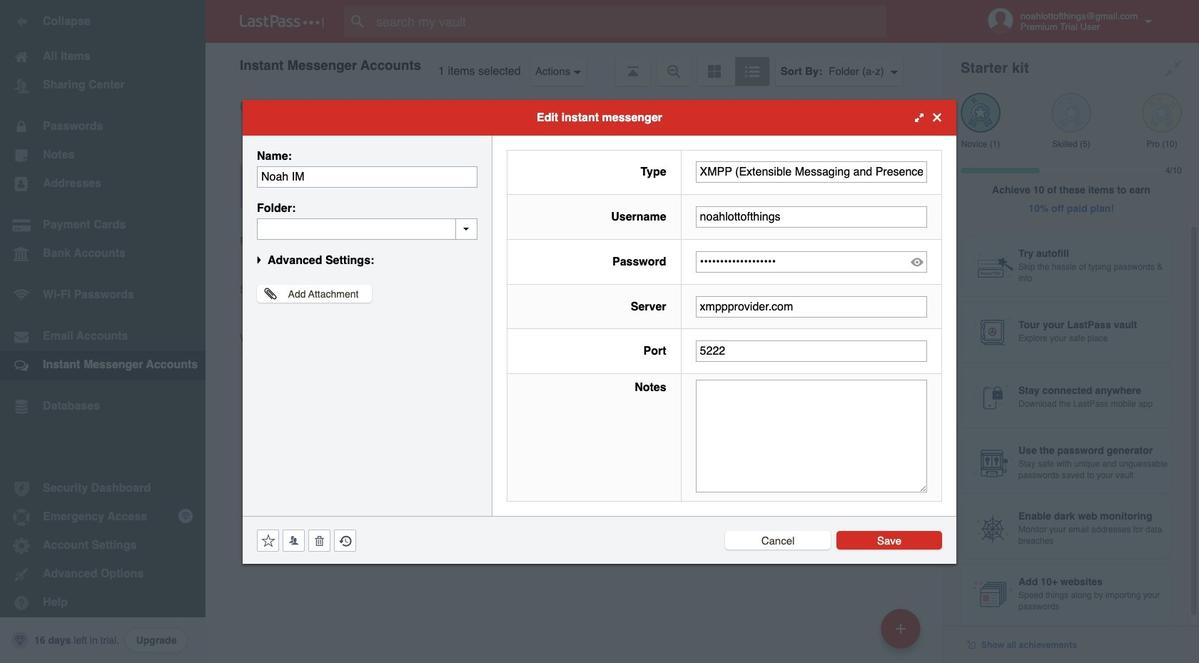 Task type: locate. For each thing, give the bounding box(es) containing it.
vault options navigation
[[206, 43, 944, 86]]

lastpass image
[[240, 15, 324, 28]]

new item navigation
[[876, 605, 929, 663]]

dialog
[[243, 100, 957, 564]]

search my vault text field
[[344, 6, 914, 37]]

None password field
[[696, 251, 927, 273]]

None text field
[[696, 162, 927, 183], [257, 166, 478, 187], [696, 206, 927, 228], [696, 341, 927, 362], [696, 380, 927, 492], [696, 162, 927, 183], [257, 166, 478, 187], [696, 206, 927, 228], [696, 341, 927, 362], [696, 380, 927, 492]]

None text field
[[257, 218, 478, 239], [696, 296, 927, 317], [257, 218, 478, 239], [696, 296, 927, 317]]



Task type: describe. For each thing, give the bounding box(es) containing it.
Search search field
[[344, 6, 914, 37]]

new item image
[[896, 624, 906, 634]]

main navigation navigation
[[0, 0, 206, 663]]



